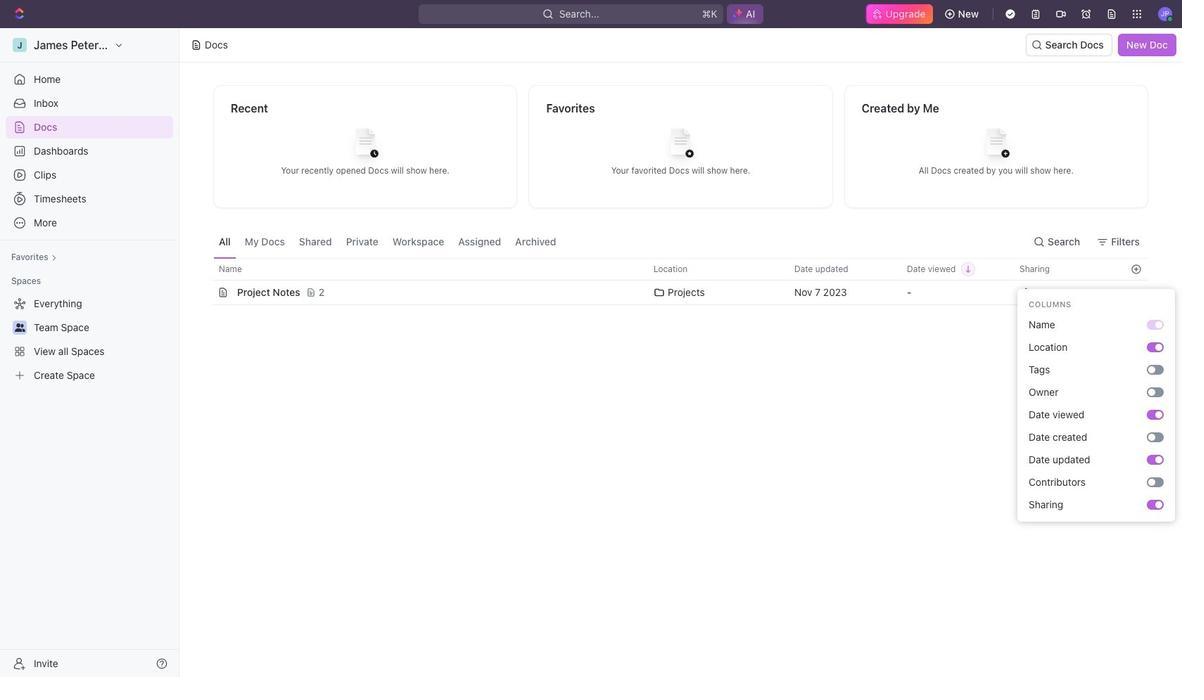 Task type: locate. For each thing, give the bounding box(es) containing it.
table
[[198, 258, 1149, 305]]

sidebar navigation
[[0, 28, 179, 678]]

2 row from the top
[[198, 280, 1149, 305]]

tree inside sidebar navigation
[[6, 293, 173, 387]]

no favorited docs image
[[653, 117, 709, 173]]

tab list
[[213, 225, 562, 258]]

column header
[[198, 258, 213, 281]]

cell inside row
[[198, 281, 213, 305]]

cell
[[198, 281, 213, 305]]

tree
[[6, 293, 173, 387]]

row
[[198, 258, 1149, 281], [198, 280, 1149, 305]]

no recent docs image
[[337, 117, 394, 173]]



Task type: describe. For each thing, give the bounding box(es) containing it.
no created by me docs image
[[968, 117, 1025, 173]]

1 row from the top
[[198, 258, 1149, 281]]



Task type: vqa. For each thing, say whether or not it's contained in the screenshot.
PROJECT within the Team Space / Projects / Project 2 |
no



